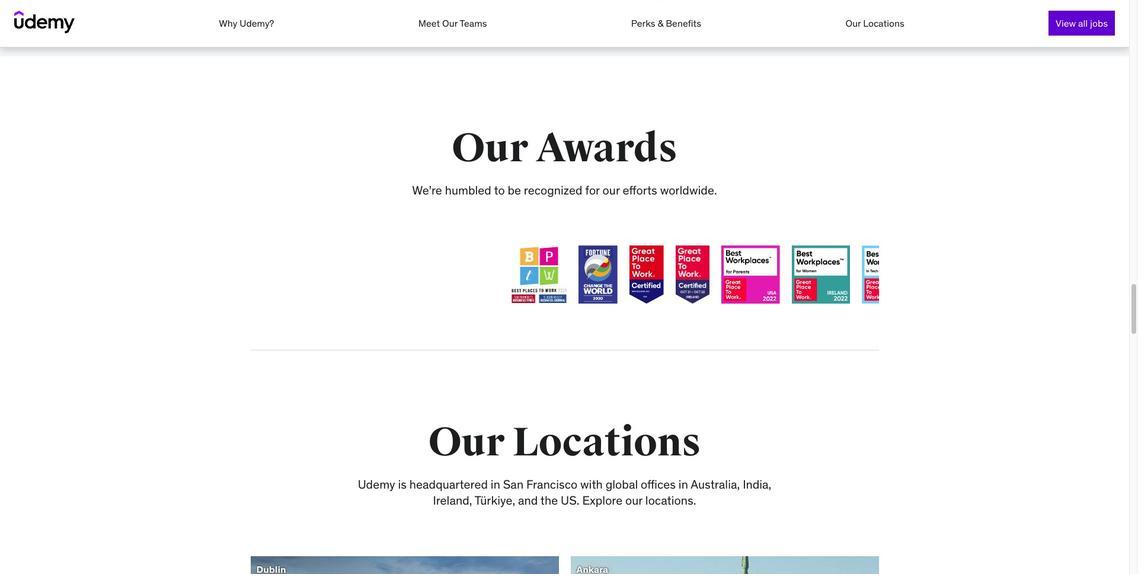 Task type: locate. For each thing, give the bounding box(es) containing it.
0 vertical spatial our
[[603, 183, 620, 197]]

0 horizontal spatial in
[[491, 477, 501, 492]]

our
[[443, 17, 458, 29], [846, 17, 862, 29], [452, 124, 529, 173], [428, 418, 505, 467]]

our down the global
[[626, 493, 643, 508]]

0 vertical spatial our locations
[[846, 17, 905, 29]]

humbled
[[445, 183, 492, 197]]

meet
[[419, 17, 440, 29]]

1 vertical spatial locations
[[513, 418, 702, 467]]

perks & benefits
[[632, 17, 702, 29]]

locations
[[864, 17, 905, 29], [513, 418, 702, 467]]

recognized
[[524, 183, 583, 197]]

türkiye,
[[475, 493, 516, 508]]

teams
[[460, 17, 487, 29]]

we're humbled to be recognized for our efforts worldwide.
[[412, 183, 718, 197]]

awards
[[536, 124, 678, 173]]

all
[[1079, 17, 1089, 29]]

our inside udemy is headquartered in san francisco with global offices in australia, india, ireland, türkiye, and the us. explore our locations.
[[626, 493, 643, 508]]

benefits
[[666, 17, 702, 29]]

the
[[541, 493, 558, 508]]

1 vertical spatial our locations
[[428, 418, 702, 467]]

in up the 'türkiye,'
[[491, 477, 501, 492]]

san
[[503, 477, 524, 492]]

offices
[[641, 477, 676, 492]]

0 horizontal spatial locations
[[513, 418, 702, 467]]

we're
[[412, 183, 442, 197]]

1 horizontal spatial in
[[679, 477, 689, 492]]

our awards
[[452, 124, 678, 173]]

in
[[491, 477, 501, 492], [679, 477, 689, 492]]

1 horizontal spatial our
[[626, 493, 643, 508]]

in up locations.
[[679, 477, 689, 492]]

our locations
[[846, 17, 905, 29], [428, 418, 702, 467]]

with
[[581, 477, 603, 492]]

our
[[603, 183, 620, 197], [626, 493, 643, 508]]

headquartered
[[410, 477, 488, 492]]

udemy?
[[240, 17, 274, 29]]

for
[[586, 183, 600, 197]]

meet our teams link
[[419, 17, 487, 29]]

efforts
[[623, 183, 658, 197]]

ireland,
[[433, 493, 473, 508]]

our right the for
[[603, 183, 620, 197]]

1 horizontal spatial locations
[[864, 17, 905, 29]]

1 vertical spatial our
[[626, 493, 643, 508]]



Task type: describe. For each thing, give the bounding box(es) containing it.
0 horizontal spatial our locations
[[428, 418, 702, 467]]

why udemy? link
[[219, 17, 274, 29]]

and
[[518, 493, 538, 508]]

view
[[1057, 17, 1077, 29]]

1 horizontal spatial our locations
[[846, 17, 905, 29]]

0 horizontal spatial our
[[603, 183, 620, 197]]

view all jobs link
[[1049, 11, 1116, 36]]

is
[[398, 477, 407, 492]]

francisco
[[527, 477, 578, 492]]

india,
[[743, 477, 772, 492]]

our locations link
[[846, 17, 905, 29]]

explore
[[583, 493, 623, 508]]

jobs
[[1091, 17, 1109, 29]]

meet our teams
[[419, 17, 487, 29]]

global
[[606, 477, 638, 492]]

2 in from the left
[[679, 477, 689, 492]]

australia,
[[691, 477, 741, 492]]

&
[[658, 17, 664, 29]]

perks
[[632, 17, 656, 29]]

0 vertical spatial locations
[[864, 17, 905, 29]]

locations.
[[646, 493, 697, 508]]

udemy
[[358, 477, 395, 492]]

why udemy?
[[219, 17, 274, 29]]

1 in from the left
[[491, 477, 501, 492]]

perks & benefits link
[[632, 17, 702, 29]]

be
[[508, 183, 521, 197]]

why
[[219, 17, 237, 29]]

us.
[[561, 493, 580, 508]]

udemy is headquartered in san francisco with global offices in australia, india, ireland, türkiye, and the us. explore our locations.
[[358, 477, 772, 508]]

view all jobs
[[1057, 17, 1109, 29]]

udemy image
[[14, 11, 75, 33]]

worldwide.
[[661, 183, 718, 197]]

to
[[494, 183, 505, 197]]



Task type: vqa. For each thing, say whether or not it's contained in the screenshot.
ESG
no



